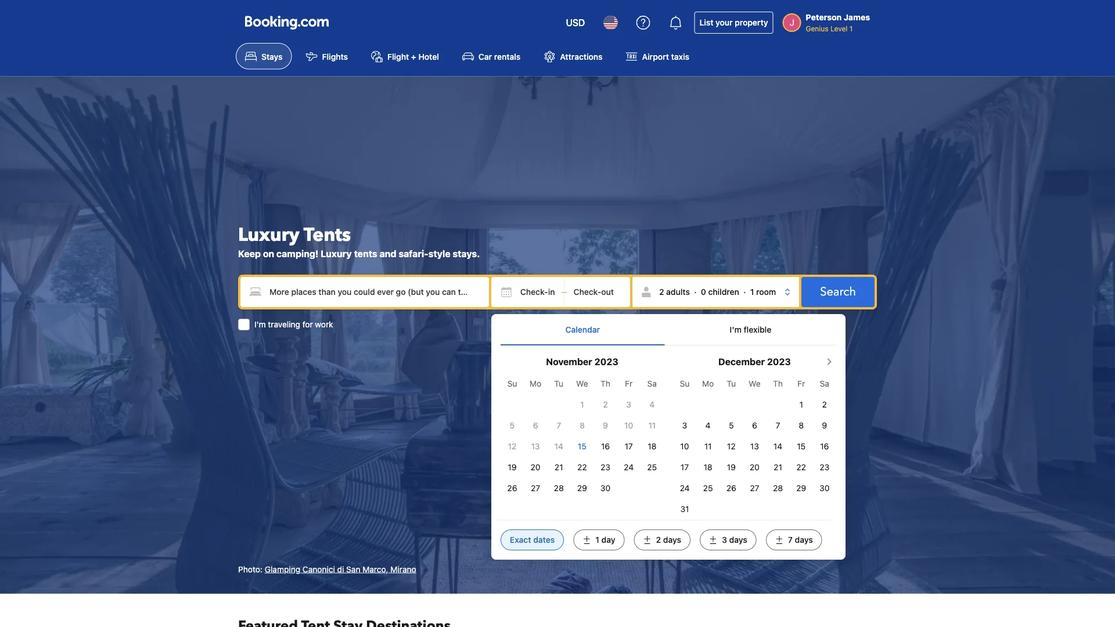 Task type: locate. For each thing, give the bounding box(es) containing it.
5 up "12 december 2023" option
[[729, 421, 734, 431]]

0 horizontal spatial 4
[[650, 400, 655, 410]]

30 down the 23 november 2023 checkbox
[[601, 484, 611, 493]]

13 down 6 november 2023 checkbox
[[531, 442, 540, 452]]

2 20 from the left
[[750, 463, 760, 472]]

luxury down tents at the left of page
[[321, 248, 352, 259]]

1 horizontal spatial 24
[[680, 484, 690, 493]]

1 th from the left
[[601, 379, 611, 389]]

th up 2 november 2023 checkbox
[[601, 379, 611, 389]]

2 December 2023 checkbox
[[823, 400, 827, 410]]

13
[[531, 442, 540, 452], [751, 442, 759, 452]]

0 horizontal spatial 16
[[601, 442, 610, 452]]

8 for 8 checkbox
[[580, 421, 585, 431]]

14 up 21 option
[[774, 442, 783, 452]]

th for december 2023
[[773, 379, 783, 389]]

14
[[555, 442, 564, 452], [774, 442, 783, 452]]

1 horizontal spatial sa
[[820, 379, 830, 389]]

th down december 2023
[[773, 379, 783, 389]]

1 horizontal spatial 6
[[752, 421, 758, 431]]

0 vertical spatial 10
[[625, 421, 633, 431]]

1
[[850, 24, 853, 33], [751, 287, 754, 297], [581, 400, 584, 410], [800, 400, 803, 410], [596, 535, 600, 545]]

th
[[601, 379, 611, 389], [773, 379, 783, 389]]

mo up 4 december 2023 checkbox on the right of page
[[702, 379, 714, 389]]

28 November 2023 checkbox
[[554, 484, 564, 493]]

2 26 from the left
[[727, 484, 737, 493]]

1 fr from the left
[[625, 379, 633, 389]]

2 left adults
[[659, 287, 664, 297]]

14 November 2023 checkbox
[[555, 442, 564, 452]]

0 horizontal spatial th
[[601, 379, 611, 389]]

0 horizontal spatial 30
[[601, 484, 611, 493]]

su for november 2023
[[508, 379, 517, 389]]

0 horizontal spatial 22
[[578, 463, 587, 472]]

1 horizontal spatial 27
[[750, 484, 760, 493]]

1 horizontal spatial 12
[[727, 442, 736, 452]]

airport
[[642, 52, 669, 61]]

26 down 19 option
[[727, 484, 737, 493]]

photo:
[[238, 565, 263, 574]]

25
[[648, 463, 657, 472], [703, 484, 713, 493]]

24 up "31 december 2023" option
[[680, 484, 690, 493]]

1 horizontal spatial 3
[[683, 421, 688, 431]]

9
[[603, 421, 608, 431], [822, 421, 828, 431]]

2 check- from the left
[[574, 287, 602, 297]]

1 9 from the left
[[603, 421, 608, 431]]

stays.
[[453, 248, 480, 259]]

+ left the hotel
[[411, 52, 416, 61]]

9 December 2023 checkbox
[[822, 421, 828, 431]]

17 up 24 checkbox
[[625, 442, 633, 452]]

luxury up on
[[238, 222, 300, 248]]

16 November 2023 checkbox
[[601, 442, 610, 452]]

4 for 4 december 2023 checkbox on the right of page
[[706, 421, 711, 431]]

0 vertical spatial 3
[[627, 400, 632, 410]]

29 December 2023 checkbox
[[797, 484, 807, 493]]

0 horizontal spatial tu
[[555, 379, 564, 389]]

tu down december
[[727, 379, 736, 389]]

18 for 18 checkbox
[[704, 463, 713, 472]]

1 sa from the left
[[648, 379, 657, 389]]

0 horizontal spatial 14
[[555, 442, 564, 452]]

1 21 from the left
[[555, 463, 563, 472]]

16 December 2023 checkbox
[[821, 442, 829, 452]]

15
[[578, 442, 587, 452], [797, 442, 806, 452]]

28 for 28 option
[[773, 484, 783, 493]]

days for 3 days
[[730, 535, 748, 545]]

2 su from the left
[[680, 379, 690, 389]]

1 28 from the left
[[554, 484, 564, 493]]

5 up 12 november 2023 checkbox
[[510, 421, 515, 431]]

13 for 13 option
[[751, 442, 759, 452]]

0 horizontal spatial su
[[508, 379, 517, 389]]

mo
[[530, 379, 542, 389], [702, 379, 714, 389]]

8 December 2023 checkbox
[[799, 421, 804, 431]]

1 horizontal spatial tu
[[727, 379, 736, 389]]

10
[[625, 421, 633, 431], [681, 442, 689, 452]]

1 12 from the left
[[508, 442, 517, 452]]

19 up 26 december 2023 'option' at bottom
[[727, 463, 736, 472]]

luxury tents keep on camping! luxury tents and safari-style stays.
[[238, 222, 480, 259]]

12 down 5 option in the right bottom of the page
[[727, 442, 736, 452]]

1 check- from the left
[[521, 287, 548, 297]]

3
[[627, 400, 632, 410], [683, 421, 688, 431], [722, 535, 727, 545]]

0 horizontal spatial 17
[[625, 442, 633, 452]]

25 down 18 checkbox
[[703, 484, 713, 493]]

i'm left the flexible
[[730, 325, 742, 335]]

3 down 26 december 2023 'option' at bottom
[[722, 535, 727, 545]]

0 horizontal spatial 24
[[624, 463, 634, 472]]

2 2023 from the left
[[767, 357, 791, 368]]

2 13 from the left
[[751, 442, 759, 452]]

days down the 29 december 2023 option
[[795, 535, 813, 545]]

december 2023 element
[[501, 374, 664, 499], [673, 374, 837, 520]]

1 vertical spatial 25
[[703, 484, 713, 493]]

10 for 10 option
[[681, 442, 689, 452]]

6
[[533, 421, 538, 431], [752, 421, 758, 431]]

13 for the 13 "option" on the left
[[531, 442, 540, 452]]

days
[[663, 535, 682, 545], [730, 535, 748, 545], [795, 535, 813, 545]]

0 horizontal spatial +
[[411, 52, 416, 61]]

2 up 9 november 2023 checkbox
[[603, 400, 608, 410]]

7 for the '7 november 2023' checkbox
[[557, 421, 561, 431]]

22 down 15 december 2023 checkbox
[[797, 463, 806, 472]]

we up '1' checkbox
[[576, 379, 588, 389]]

we
[[576, 379, 588, 389], [749, 379, 761, 389]]

1 horizontal spatial 30
[[820, 484, 830, 493]]

2 12 from the left
[[727, 442, 736, 452]]

7
[[557, 421, 561, 431], [776, 421, 781, 431], [788, 535, 793, 545]]

1 2023 from the left
[[595, 357, 619, 368]]

1 horizontal spatial 10
[[681, 442, 689, 452]]

2023 right december
[[767, 357, 791, 368]]

Type your destination search field
[[241, 277, 489, 307]]

and
[[380, 248, 397, 259]]

7 days
[[788, 535, 813, 545]]

1 horizontal spatial fr
[[798, 379, 805, 389]]

hotel
[[419, 52, 439, 61]]

13 up 20 option
[[751, 442, 759, 452]]

2 19 from the left
[[727, 463, 736, 472]]

23 up 30 checkbox at the bottom right of page
[[601, 463, 611, 472]]

mo for november
[[530, 379, 542, 389]]

check- for out
[[574, 287, 602, 297]]

30 down 23 december 2023 'option'
[[820, 484, 830, 493]]

8 down '1' checkbox
[[580, 421, 585, 431]]

· left the 0
[[694, 287, 697, 297]]

5 for 5 option in the right bottom of the page
[[729, 421, 734, 431]]

0
[[701, 287, 706, 297]]

0 horizontal spatial 2023
[[595, 357, 619, 368]]

18
[[648, 442, 657, 452], [704, 463, 713, 472]]

26 for 26 december 2023 'option' at bottom
[[727, 484, 737, 493]]

1 horizontal spatial 5
[[729, 421, 734, 431]]

27 down the 20 checkbox
[[531, 484, 540, 493]]

sa up '2 december 2023' option
[[820, 379, 830, 389]]

2 tu from the left
[[727, 379, 736, 389]]

0 vertical spatial 4
[[650, 400, 655, 410]]

1 vertical spatial 17
[[681, 463, 689, 472]]

1 days from the left
[[663, 535, 682, 545]]

0 horizontal spatial 6
[[533, 421, 538, 431]]

16 for 16 november 2023 option
[[601, 442, 610, 452]]

19 up 26 option
[[508, 463, 517, 472]]

1 horizontal spatial 11
[[705, 442, 712, 452]]

15 up "22 december 2023" checkbox
[[797, 442, 806, 452]]

3 up 10 november 2023 option
[[627, 400, 632, 410]]

2 right day
[[656, 535, 661, 545]]

2 15 from the left
[[797, 442, 806, 452]]

1 horizontal spatial 25
[[703, 484, 713, 493]]

1 horizontal spatial th
[[773, 379, 783, 389]]

2 22 from the left
[[797, 463, 806, 472]]

22 December 2023 checkbox
[[797, 463, 806, 472]]

fr up 3 november 2023 option
[[625, 379, 633, 389]]

attractions link
[[535, 43, 612, 69]]

1 horizontal spatial 18
[[704, 463, 713, 472]]

0 horizontal spatial 10
[[625, 421, 633, 431]]

2 days from the left
[[730, 535, 748, 545]]

1 horizontal spatial 23
[[820, 463, 830, 472]]

2 27 from the left
[[750, 484, 760, 493]]

0 horizontal spatial mo
[[530, 379, 542, 389]]

1 vertical spatial 10
[[681, 442, 689, 452]]

2 fr from the left
[[798, 379, 805, 389]]

0 horizontal spatial 25
[[648, 463, 657, 472]]

1 horizontal spatial i'm
[[730, 325, 742, 335]]

26 November 2023 checkbox
[[507, 484, 517, 493]]

airport taxis link
[[617, 43, 699, 69]]

24 November 2023 checkbox
[[624, 463, 634, 472]]

1 vertical spatial +
[[595, 279, 600, 288]]

1 december 2023 element from the left
[[501, 374, 664, 499]]

·
[[694, 287, 697, 297], [744, 287, 746, 297]]

2 6 from the left
[[752, 421, 758, 431]]

check- right in
[[574, 287, 602, 297]]

tu
[[555, 379, 564, 389], [727, 379, 736, 389]]

0 vertical spatial 18
[[648, 442, 657, 452]]

2 30 from the left
[[820, 484, 830, 493]]

1 horizontal spatial 19
[[727, 463, 736, 472]]

12 for 12 november 2023 checkbox
[[508, 442, 517, 452]]

1 su from the left
[[508, 379, 517, 389]]

stays link
[[236, 43, 292, 69]]

1 horizontal spatial 9
[[822, 421, 828, 431]]

i'm flexible
[[730, 325, 772, 335]]

1 horizontal spatial 29
[[797, 484, 807, 493]]

15 for 15 december 2023 checkbox
[[797, 442, 806, 452]]

1 horizontal spatial mo
[[702, 379, 714, 389]]

16
[[601, 442, 610, 452], [821, 442, 829, 452]]

for
[[303, 320, 313, 329]]

2 23 from the left
[[820, 463, 830, 472]]

0 horizontal spatial 27
[[531, 484, 540, 493]]

8
[[580, 421, 585, 431], [799, 421, 804, 431]]

4 up 11 checkbox
[[650, 400, 655, 410]]

1 8 from the left
[[580, 421, 585, 431]]

svg image
[[574, 286, 585, 298]]

0 horizontal spatial check-
[[521, 287, 548, 297]]

8 down 1 "checkbox"
[[799, 421, 804, 431]]

14 down the '7 november 2023' checkbox
[[555, 442, 564, 452]]

0 vertical spatial 11
[[649, 421, 656, 431]]

10 down 3 checkbox
[[681, 442, 689, 452]]

1 horizontal spatial we
[[749, 379, 761, 389]]

20 for 20 option
[[750, 463, 760, 472]]

1 horizontal spatial 26
[[727, 484, 737, 493]]

1 5 from the left
[[510, 421, 515, 431]]

2 9 from the left
[[822, 421, 828, 431]]

11 down 4 november 2023 option
[[649, 421, 656, 431]]

2 mo from the left
[[702, 379, 714, 389]]

12 down 5 november 2023 option
[[508, 442, 517, 452]]

0 vertical spatial 25
[[648, 463, 657, 472]]

1 vertical spatial luxury
[[321, 248, 352, 259]]

19 for 19 checkbox
[[508, 463, 517, 472]]

2 5 from the left
[[729, 421, 734, 431]]

18 November 2023 checkbox
[[648, 442, 657, 452]]

mo up 6 november 2023 checkbox
[[530, 379, 542, 389]]

· right children
[[744, 287, 746, 297]]

flight + hotel link
[[362, 43, 449, 69]]

traveling
[[268, 320, 300, 329]]

list
[[700, 18, 714, 27]]

1 vertical spatial 3
[[683, 421, 688, 431]]

photo: glamping canonici di san marco, mirano
[[238, 565, 416, 574]]

1 29 from the left
[[577, 484, 587, 493]]

1 horizontal spatial 16
[[821, 442, 829, 452]]

20 November 2023 checkbox
[[531, 463, 541, 472]]

december 2023 element for december
[[673, 374, 837, 520]]

28 December 2023 checkbox
[[773, 484, 783, 493]]

0 horizontal spatial 9
[[603, 421, 608, 431]]

2 we from the left
[[749, 379, 761, 389]]

0 horizontal spatial 29
[[577, 484, 587, 493]]

2023
[[595, 357, 619, 368], [767, 357, 791, 368]]

su for december 2023
[[680, 379, 690, 389]]

0 horizontal spatial 13
[[531, 442, 540, 452]]

1 16 from the left
[[601, 442, 610, 452]]

tab list containing calendar
[[501, 314, 837, 346]]

check-
[[521, 287, 548, 297], [574, 287, 602, 297]]

1 tu from the left
[[555, 379, 564, 389]]

0 horizontal spatial 7
[[557, 421, 561, 431]]

calendar button
[[501, 314, 665, 345]]

15 for 15 checkbox
[[578, 442, 587, 452]]

0 horizontal spatial 26
[[507, 484, 517, 493]]

21 up 28 option
[[774, 463, 783, 472]]

tu down november
[[555, 379, 564, 389]]

26
[[507, 484, 517, 493], [727, 484, 737, 493]]

18 down 11 checkbox
[[648, 442, 657, 452]]

12
[[508, 442, 517, 452], [727, 442, 736, 452]]

None search field
[[238, 275, 877, 560]]

22 down 15 checkbox
[[578, 463, 587, 472]]

1 vertical spatial 24
[[680, 484, 690, 493]]

6 up the 13 "option" on the left
[[533, 421, 538, 431]]

0 horizontal spatial ·
[[694, 287, 697, 297]]

1 horizontal spatial 8
[[799, 421, 804, 431]]

1 19 from the left
[[508, 463, 517, 472]]

10 November 2023 checkbox
[[625, 421, 633, 431]]

23 November 2023 checkbox
[[601, 463, 611, 472]]

1 horizontal spatial 4
[[706, 421, 711, 431]]

i'm for i'm traveling for work
[[254, 320, 266, 329]]

1 vertical spatial 11
[[705, 442, 712, 452]]

6 December 2023 checkbox
[[752, 421, 758, 431]]

25 December 2023 checkbox
[[703, 484, 713, 493]]

1 horizontal spatial 28
[[773, 484, 783, 493]]

1 23 from the left
[[601, 463, 611, 472]]

fr
[[625, 379, 633, 389], [798, 379, 805, 389]]

30
[[601, 484, 611, 493], [820, 484, 830, 493]]

december 2023
[[719, 357, 791, 368]]

16 down 9 option
[[821, 442, 829, 452]]

1 20 from the left
[[531, 463, 541, 472]]

18 down '11' checkbox
[[704, 463, 713, 472]]

th for november 2023
[[601, 379, 611, 389]]

0 horizontal spatial 3
[[627, 400, 632, 410]]

canonici
[[303, 565, 335, 574]]

1 6 from the left
[[533, 421, 538, 431]]

0 horizontal spatial fr
[[625, 379, 633, 389]]

20
[[531, 463, 541, 472], [750, 463, 760, 472]]

17 down 10 option
[[681, 463, 689, 472]]

19 November 2023 checkbox
[[508, 463, 517, 472]]

1 horizontal spatial 22
[[797, 463, 806, 472]]

1 · from the left
[[694, 287, 697, 297]]

i'm flexible button
[[665, 314, 837, 345]]

22
[[578, 463, 587, 472], [797, 463, 806, 472]]

1 horizontal spatial 2023
[[767, 357, 791, 368]]

1 27 from the left
[[531, 484, 540, 493]]

29 down the 22 november 2023 checkbox
[[577, 484, 587, 493]]

26 down 19 checkbox
[[507, 484, 517, 493]]

1 30 from the left
[[601, 484, 611, 493]]

mirano
[[391, 565, 416, 574]]

19 December 2023 checkbox
[[727, 463, 736, 472]]

0 horizontal spatial 20
[[531, 463, 541, 472]]

i'm inside button
[[730, 325, 742, 335]]

0 vertical spatial 24
[[624, 463, 634, 472]]

1 horizontal spatial 7
[[776, 421, 781, 431]]

i'm left the traveling
[[254, 320, 266, 329]]

tu for november 2023
[[555, 379, 564, 389]]

1 we from the left
[[576, 379, 588, 389]]

15 up the 22 november 2023 checkbox
[[578, 442, 587, 452]]

2 december 2023 element from the left
[[673, 374, 837, 520]]

2 th from the left
[[773, 379, 783, 389]]

1 horizontal spatial 14
[[774, 442, 783, 452]]

sa for december 2023
[[820, 379, 830, 389]]

2 8 from the left
[[799, 421, 804, 431]]

we down december 2023
[[749, 379, 761, 389]]

1 right level
[[850, 24, 853, 33]]

sa
[[648, 379, 657, 389], [820, 379, 830, 389]]

17 for 17 november 2023 checkbox
[[625, 442, 633, 452]]

3 December 2023 checkbox
[[683, 421, 688, 431]]

1 horizontal spatial 20
[[750, 463, 760, 472]]

0 horizontal spatial 21
[[555, 463, 563, 472]]

0 horizontal spatial 19
[[508, 463, 517, 472]]

fr up 1 "checkbox"
[[798, 379, 805, 389]]

0 horizontal spatial 18
[[648, 442, 657, 452]]

2
[[659, 287, 664, 297], [603, 400, 608, 410], [823, 400, 827, 410], [656, 535, 661, 545]]

0 vertical spatial 17
[[625, 442, 633, 452]]

6 up 13 option
[[752, 421, 758, 431]]

sa up 4 november 2023 option
[[648, 379, 657, 389]]

property
[[735, 18, 768, 27]]

27
[[531, 484, 540, 493], [750, 484, 760, 493]]

23 down the "16" 'option'
[[820, 463, 830, 472]]

19
[[508, 463, 517, 472], [727, 463, 736, 472]]

0 vertical spatial +
[[411, 52, 416, 61]]

0 horizontal spatial 8
[[580, 421, 585, 431]]

20 up '27 november 2023' checkbox
[[531, 463, 541, 472]]

+ left out
[[595, 279, 600, 288]]

25 down 18 november 2023 checkbox
[[648, 463, 657, 472]]

10 down 3 november 2023 option
[[625, 421, 633, 431]]

peterson james genius level 1
[[806, 12, 870, 33]]

2 29 from the left
[[797, 484, 807, 493]]

1 horizontal spatial 17
[[681, 463, 689, 472]]

24 down 17 november 2023 checkbox
[[624, 463, 634, 472]]

1 22 from the left
[[578, 463, 587, 472]]

1 horizontal spatial su
[[680, 379, 690, 389]]

2 sa from the left
[[820, 379, 830, 389]]

check- right svg icon
[[521, 287, 548, 297]]

1 15 from the left
[[578, 442, 587, 452]]

flight
[[388, 52, 409, 61]]

1 vertical spatial 4
[[706, 421, 711, 431]]

0 horizontal spatial we
[[576, 379, 588, 389]]

16 down 9 november 2023 checkbox
[[601, 442, 610, 452]]

tab list
[[501, 314, 837, 346]]

25 for 25 november 2023 'checkbox'
[[648, 463, 657, 472]]

1 horizontal spatial december 2023 element
[[673, 374, 837, 520]]

2023 right november
[[595, 357, 619, 368]]

days down "31 december 2023" option
[[663, 535, 682, 545]]

2 days
[[656, 535, 682, 545]]

0 horizontal spatial 23
[[601, 463, 611, 472]]

days down 26 december 2023 'option' at bottom
[[730, 535, 748, 545]]

27 November 2023 checkbox
[[531, 484, 540, 493]]

30 December 2023 checkbox
[[820, 484, 830, 493]]

1 mo from the left
[[530, 379, 542, 389]]

2 16 from the left
[[821, 442, 829, 452]]

29 for 29 checkbox
[[577, 484, 587, 493]]

29 down "22 december 2023" checkbox
[[797, 484, 807, 493]]

0 horizontal spatial days
[[663, 535, 682, 545]]

1 horizontal spatial ·
[[744, 287, 746, 297]]

4 up '11' checkbox
[[706, 421, 711, 431]]

3 days from the left
[[795, 535, 813, 545]]

6 for 6 november 2023 checkbox
[[533, 421, 538, 431]]

1 13 from the left
[[531, 442, 540, 452]]

4 December 2023 checkbox
[[706, 421, 711, 431]]

car
[[479, 52, 492, 61]]

0 horizontal spatial 11
[[649, 421, 656, 431]]

0 vertical spatial luxury
[[238, 222, 300, 248]]

1 26 from the left
[[507, 484, 517, 493]]

1 vertical spatial 18
[[704, 463, 713, 472]]

21 up 28 checkbox
[[555, 463, 563, 472]]

11 down 4 december 2023 checkbox on the right of page
[[705, 442, 712, 452]]

5
[[510, 421, 515, 431], [729, 421, 734, 431]]

23
[[601, 463, 611, 472], [820, 463, 830, 472]]

9 up the "16" 'option'
[[822, 421, 828, 431]]

2 vertical spatial 3
[[722, 535, 727, 545]]

2 horizontal spatial days
[[795, 535, 813, 545]]

1 November 2023 checkbox
[[581, 400, 584, 410]]

2 28 from the left
[[773, 484, 783, 493]]

0 horizontal spatial december 2023 element
[[501, 374, 664, 499]]

3 up 10 option
[[683, 421, 688, 431]]

11
[[649, 421, 656, 431], [705, 442, 712, 452]]

8 for the 8 checkbox at the bottom right of page
[[799, 421, 804, 431]]

days for 2 days
[[663, 535, 682, 545]]

27 down 20 option
[[750, 484, 760, 493]]

su
[[508, 379, 517, 389], [680, 379, 690, 389]]

20 up 27 december 2023 option
[[750, 463, 760, 472]]

12 December 2023 checkbox
[[727, 442, 736, 452]]

5 for 5 november 2023 option
[[510, 421, 515, 431]]

1 horizontal spatial 21
[[774, 463, 783, 472]]

0 horizontal spatial 15
[[578, 442, 587, 452]]

9 up 16 november 2023 option
[[603, 421, 608, 431]]

attractions
[[560, 52, 603, 61]]

su up 5 november 2023 option
[[508, 379, 517, 389]]

su up 3 checkbox
[[680, 379, 690, 389]]

4
[[650, 400, 655, 410], [706, 421, 711, 431]]

29
[[577, 484, 587, 493], [797, 484, 807, 493]]



Task type: describe. For each thing, give the bounding box(es) containing it.
11 for '11' checkbox
[[705, 442, 712, 452]]

31 December 2023 checkbox
[[681, 505, 689, 514]]

days for 7 days
[[795, 535, 813, 545]]

25 November 2023 checkbox
[[648, 463, 657, 472]]

flight + hotel
[[388, 52, 439, 61]]

dates
[[534, 535, 555, 545]]

9 November 2023 checkbox
[[603, 421, 608, 431]]

2023 for december 2023
[[767, 357, 791, 368]]

7 December 2023 checkbox
[[776, 421, 781, 431]]

12 November 2023 checkbox
[[508, 442, 517, 452]]

3 days
[[722, 535, 748, 545]]

glamping canonici di san marco, mirano link
[[265, 565, 416, 574]]

booking.com online hotel reservations image
[[245, 16, 329, 30]]

11 November 2023 checkbox
[[649, 421, 656, 431]]

23 for 23 december 2023 'option'
[[820, 463, 830, 472]]

2 horizontal spatial 7
[[788, 535, 793, 545]]

1 horizontal spatial +
[[595, 279, 600, 288]]

out
[[602, 287, 614, 297]]

13 November 2023 checkbox
[[531, 442, 540, 452]]

11 December 2023 checkbox
[[705, 442, 712, 452]]

san
[[346, 565, 361, 574]]

search button
[[802, 277, 875, 307]]

22 November 2023 checkbox
[[578, 463, 587, 472]]

15 November 2023 checkbox
[[578, 442, 587, 452]]

2 · from the left
[[744, 287, 746, 297]]

27 for 27 december 2023 option
[[750, 484, 760, 493]]

13 December 2023 checkbox
[[751, 442, 759, 452]]

1 left day
[[596, 535, 600, 545]]

december
[[719, 357, 765, 368]]

svg image
[[501, 286, 512, 298]]

29 for the 29 december 2023 option
[[797, 484, 807, 493]]

list your property link
[[695, 12, 774, 34]]

check-in
[[521, 287, 555, 297]]

3 for 3 november 2023 option
[[627, 400, 632, 410]]

1 horizontal spatial luxury
[[321, 248, 352, 259]]

stays
[[261, 52, 283, 61]]

usd button
[[559, 9, 592, 37]]

tab list inside search field
[[501, 314, 837, 346]]

your
[[716, 18, 733, 27]]

22 for "22 december 2023" checkbox
[[797, 463, 806, 472]]

car rentals link
[[453, 43, 530, 69]]

29 November 2023 checkbox
[[577, 484, 587, 493]]

fr for november 2023
[[625, 379, 633, 389]]

none search field containing search
[[238, 275, 877, 560]]

airport taxis
[[642, 52, 690, 61]]

2 21 from the left
[[774, 463, 783, 472]]

taxis
[[671, 52, 690, 61]]

room
[[757, 287, 776, 297]]

17 for 17 december 2023 checkbox
[[681, 463, 689, 472]]

20 December 2023 checkbox
[[750, 463, 760, 472]]

level
[[831, 24, 848, 33]]

1 day
[[596, 535, 616, 545]]

22 for the 22 november 2023 checkbox
[[578, 463, 587, 472]]

exact dates
[[510, 535, 555, 545]]

9 for 9 november 2023 checkbox
[[603, 421, 608, 431]]

genius
[[806, 24, 829, 33]]

3 November 2023 checkbox
[[627, 400, 632, 410]]

search
[[821, 284, 856, 300]]

check-out
[[574, 287, 614, 297]]

november 2023
[[546, 357, 619, 368]]

di
[[337, 565, 344, 574]]

24 December 2023 checkbox
[[680, 484, 690, 493]]

9 for 9 option
[[822, 421, 828, 431]]

keep
[[238, 248, 261, 259]]

30 for 30 checkbox at the bottom right of page
[[601, 484, 611, 493]]

10 for 10 november 2023 option
[[625, 421, 633, 431]]

7 November 2023 checkbox
[[557, 421, 561, 431]]

camping!
[[277, 248, 319, 259]]

exact
[[510, 535, 531, 545]]

27 for '27 november 2023' checkbox
[[531, 484, 540, 493]]

6 for 6 "checkbox"
[[752, 421, 758, 431]]

december 2023 element for november
[[501, 374, 664, 499]]

12 for "12 december 2023" option
[[727, 442, 736, 452]]

style
[[429, 248, 451, 259]]

17 December 2023 checkbox
[[681, 463, 689, 472]]

car rentals
[[479, 52, 521, 61]]

7 for the "7" option
[[776, 421, 781, 431]]

18 for 18 november 2023 checkbox
[[648, 442, 657, 452]]

flights
[[322, 52, 348, 61]]

on
[[263, 248, 274, 259]]

30 November 2023 checkbox
[[601, 484, 611, 493]]

2 up 9 option
[[823, 400, 827, 410]]

17 November 2023 checkbox
[[625, 442, 633, 452]]

2 14 from the left
[[774, 442, 783, 452]]

fr for december 2023
[[798, 379, 805, 389]]

1 December 2023 checkbox
[[800, 400, 803, 410]]

30 for 30 december 2023 checkbox
[[820, 484, 830, 493]]

24 for 24 checkbox
[[624, 463, 634, 472]]

adults
[[667, 287, 690, 297]]

23 December 2023 checkbox
[[820, 463, 830, 472]]

2 November 2023 checkbox
[[603, 400, 608, 410]]

children
[[709, 287, 740, 297]]

mo for december
[[702, 379, 714, 389]]

24 for 24 'checkbox'
[[680, 484, 690, 493]]

20 for the 20 checkbox
[[531, 463, 541, 472]]

2 horizontal spatial 3
[[722, 535, 727, 545]]

8 November 2023 checkbox
[[580, 421, 585, 431]]

we for november
[[576, 379, 588, 389]]

sa for november 2023
[[648, 379, 657, 389]]

21 November 2023 checkbox
[[555, 463, 563, 472]]

1 14 from the left
[[555, 442, 564, 452]]

14 December 2023 checkbox
[[774, 442, 783, 452]]

27 December 2023 checkbox
[[750, 484, 760, 493]]

1 inside peterson james genius level 1
[[850, 24, 853, 33]]

2023 for november 2023
[[595, 357, 619, 368]]

5 December 2023 checkbox
[[729, 421, 734, 431]]

18 December 2023 checkbox
[[704, 463, 713, 472]]

safari-
[[399, 248, 429, 259]]

26 for 26 option
[[507, 484, 517, 493]]

peterson
[[806, 12, 842, 22]]

marco,
[[363, 565, 388, 574]]

flights link
[[297, 43, 357, 69]]

1 up the 8 checkbox at the bottom right of page
[[800, 400, 803, 410]]

i'm for i'm flexible
[[730, 325, 742, 335]]

in
[[548, 287, 555, 297]]

list your property
[[700, 18, 768, 27]]

21 December 2023 checkbox
[[774, 463, 783, 472]]

calendar
[[566, 325, 600, 335]]

flexible
[[744, 325, 772, 335]]

4 November 2023 checkbox
[[650, 400, 655, 410]]

work
[[315, 320, 333, 329]]

tents
[[304, 222, 351, 248]]

usd
[[566, 17, 585, 28]]

15 December 2023 checkbox
[[797, 442, 806, 452]]

3 for 3 checkbox
[[683, 421, 688, 431]]

november
[[546, 357, 593, 368]]

19 for 19 option
[[727, 463, 736, 472]]

check- for in
[[521, 287, 548, 297]]

1 up 8 checkbox
[[581, 400, 584, 410]]

11 for 11 checkbox
[[649, 421, 656, 431]]

rentals
[[494, 52, 521, 61]]

31
[[681, 505, 689, 514]]

25 for 25 option
[[703, 484, 713, 493]]

10 December 2023 checkbox
[[681, 442, 689, 452]]

26 December 2023 checkbox
[[727, 484, 737, 493]]

16 for the "16" 'option'
[[821, 442, 829, 452]]

6 November 2023 checkbox
[[533, 421, 538, 431]]

glamping
[[265, 565, 300, 574]]

5 November 2023 checkbox
[[510, 421, 515, 431]]

0 horizontal spatial luxury
[[238, 222, 300, 248]]

i'm traveling for work
[[254, 320, 333, 329]]

we for december
[[749, 379, 761, 389]]

28 for 28 checkbox
[[554, 484, 564, 493]]

23 for the 23 november 2023 checkbox
[[601, 463, 611, 472]]

1 left room
[[751, 287, 754, 297]]

tents
[[354, 248, 378, 259]]

4 for 4 november 2023 option
[[650, 400, 655, 410]]

james
[[844, 12, 870, 22]]

tu for december 2023
[[727, 379, 736, 389]]

2 adults · 0 children · 1 room
[[659, 287, 776, 297]]

day
[[602, 535, 616, 545]]



Task type: vqa. For each thing, say whether or not it's contained in the screenshot.


